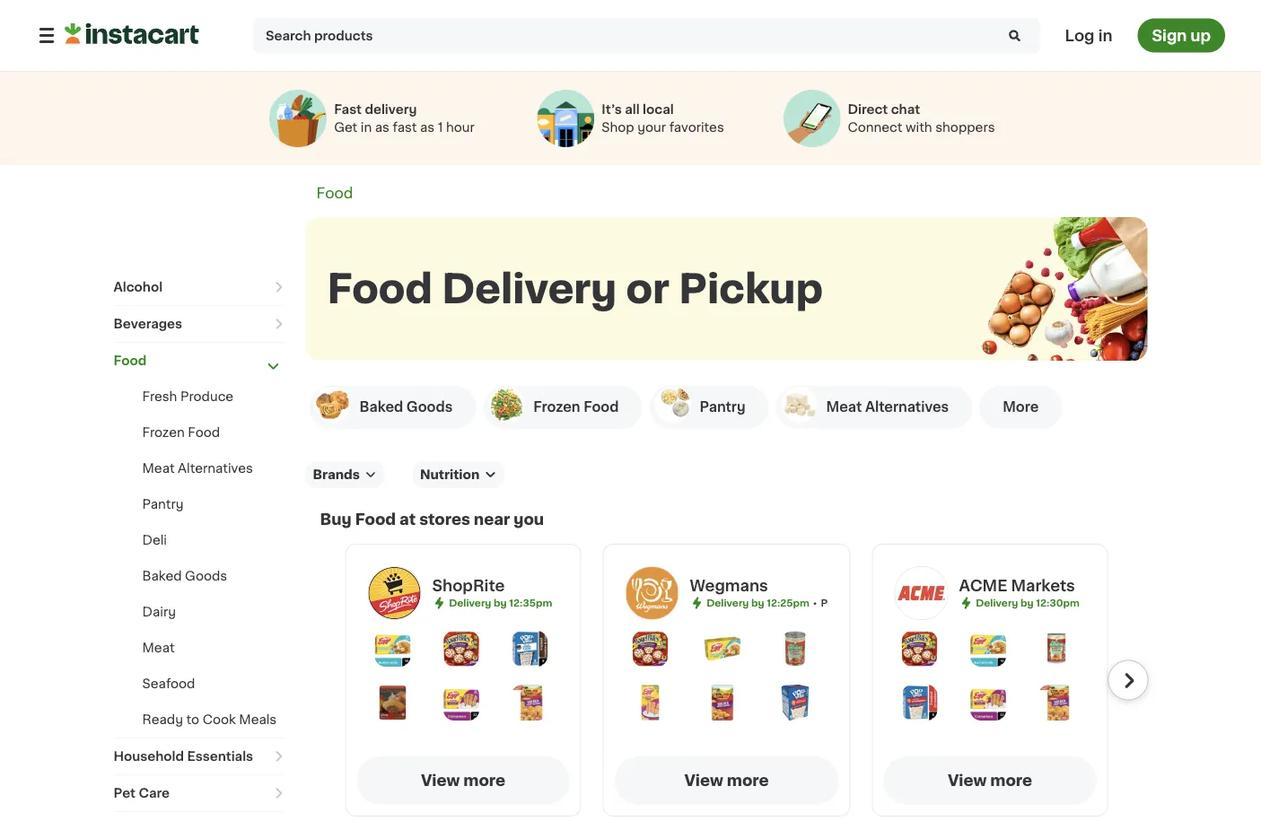 Task type: locate. For each thing, give the bounding box(es) containing it.
ore-ida golden crispy crowns seasoned shredded potatoes frozen food snacks image down chef boyardee spaghetti and meatballs canned food image
[[1039, 685, 1075, 721]]

2 horizontal spatial more
[[991, 774, 1033, 789]]

1 ore-ida golden crispy crowns seasoned shredded potatoes frozen food snacks image from the left
[[512, 685, 548, 721]]

1 horizontal spatial alternatives
[[866, 401, 949, 414]]

baked goods link up brands popup button
[[309, 386, 476, 429]]

baked goods right 'baked goods' icon
[[360, 401, 453, 414]]

1 view from the left
[[421, 774, 460, 789]]

fresh produce link
[[142, 391, 234, 403]]

pantry image
[[655, 387, 691, 423]]

ore-ida golden crispy crowns seasoned shredded potatoes frozen food snacks image down pop-tarts toaster pastries, breakfast foods, kids snacks, frosted cookies and creme icon
[[512, 685, 548, 721]]

1 vertical spatial baked goods
[[142, 570, 227, 583]]

3 view more link from the left
[[884, 757, 1097, 805]]

0 vertical spatial goods
[[407, 401, 453, 414]]

0 vertical spatial meat alternatives
[[827, 401, 949, 414]]

1 horizontal spatial frozen
[[534, 401, 581, 414]]

food link down fast
[[317, 186, 353, 201]]

delivery
[[442, 270, 617, 308], [449, 599, 492, 608], [707, 599, 749, 608], [976, 599, 1019, 608]]

0 horizontal spatial baked goods
[[142, 570, 227, 583]]

local
[[643, 103, 674, 116]]

meat alternatives image
[[782, 387, 818, 423]]

kellogg's eggo frozen french toast sticks, frozen breakfast, breakfast food, cinnamon image down kellogg's eggo frozen waffles, frozen breakfast, breakfast food, buttermilk icon
[[971, 685, 1006, 721]]

view for acme markets
[[948, 774, 987, 789]]

goods
[[407, 401, 453, 414], [185, 570, 227, 583]]

ore-ida golden crispy crowns seasoned shredded potatoes image
[[705, 685, 741, 721]]

by left 12:35pm
[[494, 599, 507, 608]]

None search field
[[253, 18, 1040, 53]]

1 vertical spatial frozen
[[142, 427, 185, 439]]

meat
[[827, 401, 862, 414], [142, 462, 175, 475], [142, 642, 175, 655]]

food link
[[317, 186, 353, 201], [114, 343, 284, 379]]

frozen food down fresh produce
[[142, 427, 220, 439]]

baked goods
[[360, 401, 453, 414], [142, 570, 227, 583]]

0 vertical spatial baked
[[360, 401, 403, 414]]

1 horizontal spatial view more button
[[615, 757, 839, 805]]

delivery
[[365, 103, 417, 116]]

log
[[1066, 28, 1095, 43]]

bagel bites cheese & pepperoni mini pizza bagel frozen food snacks image
[[443, 631, 479, 667], [902, 631, 938, 667]]

view for shoprite
[[421, 774, 460, 789]]

baked right 'baked goods' icon
[[360, 401, 403, 414]]

2 view more from the left
[[685, 774, 769, 789]]

pop-tarts toaster pastries pop tarts breakfast toaster pastries, frosted strawberry, 8ct 13.5oz image
[[777, 685, 813, 721]]

frozen food link
[[483, 386, 642, 429], [142, 427, 220, 439]]

1 horizontal spatial view more link
[[615, 757, 839, 805]]

1 vertical spatial pantry link
[[142, 498, 184, 511]]

sign up button
[[1138, 18, 1226, 53]]

meals
[[239, 714, 277, 726]]

2 horizontal spatial view
[[948, 774, 987, 789]]

2 view more button from the left
[[615, 757, 839, 805]]

2 horizontal spatial view more button
[[884, 757, 1097, 805]]

stores
[[419, 512, 470, 528]]

pantry up deli
[[142, 498, 184, 511]]

1 horizontal spatial meat alternatives
[[827, 401, 949, 414]]

meat alternatives
[[827, 401, 949, 414], [142, 462, 253, 475]]

fresh
[[142, 391, 177, 403]]

kellogg's eggo frozen french toast sticks, frozen breakfast, breakfast food, cinnamon image right caribbean food delights beef patties, spicy, jamaican style icon
[[443, 685, 479, 721]]

kellogg's eggo frozen french toast sticks, frozen breakfast, breakfast food, cinnamon image
[[443, 685, 479, 721], [971, 685, 1006, 721]]

beverages
[[114, 318, 182, 330]]

delivery for delivery by 12:30pm
[[976, 599, 1019, 608]]

0 horizontal spatial more
[[464, 774, 506, 789]]

2 horizontal spatial by
[[1021, 599, 1034, 608]]

0 vertical spatial pantry link
[[650, 386, 769, 429]]

pet care
[[114, 788, 170, 800]]

1 kellogg's eggo frozen french toast sticks, frozen breakfast, breakfast food, cinnamon image from the left
[[443, 685, 479, 721]]

1 vertical spatial alternatives
[[178, 462, 253, 475]]

0 vertical spatial pantry
[[700, 401, 746, 414]]

acme markets
[[959, 579, 1076, 594]]

meat right meat alternatives "icon"
[[827, 401, 862, 414]]

1 horizontal spatial ore-ida golden crispy crowns seasoned shredded potatoes frozen food snacks image
[[1039, 685, 1075, 721]]

3 view more button from the left
[[884, 757, 1097, 805]]

household essentials link
[[114, 739, 284, 775]]

seafood
[[142, 678, 195, 691]]

2 horizontal spatial view more link
[[884, 757, 1097, 805]]

1 horizontal spatial baked goods link
[[309, 386, 476, 429]]

more
[[464, 774, 506, 789], [727, 774, 769, 789], [991, 774, 1033, 789]]

0 horizontal spatial view
[[421, 774, 460, 789]]

0 vertical spatial frozen
[[534, 401, 581, 414]]

to
[[186, 714, 199, 726]]

1 vertical spatial meat alternatives
[[142, 462, 253, 475]]

1 horizontal spatial pantry
[[700, 401, 746, 414]]

0 horizontal spatial meat alternatives
[[142, 462, 253, 475]]

frozen food right frozen food icon
[[534, 401, 619, 414]]

0 horizontal spatial view more link
[[357, 757, 570, 805]]

alternatives
[[866, 401, 949, 414], [178, 462, 253, 475]]

7.0mi
[[858, 599, 885, 608]]

alcohol link
[[114, 269, 284, 305]]

0 horizontal spatial pantry link
[[142, 498, 184, 511]]

0 horizontal spatial frozen
[[142, 427, 185, 439]]

view more for acme markets
[[948, 774, 1033, 789]]

ore-ida golden crispy crowns seasoned shredded potatoes frozen food snacks image for acme markets
[[1039, 685, 1075, 721]]

meat down fresh
[[142, 462, 175, 475]]

3 more from the left
[[991, 774, 1033, 789]]

meat link
[[142, 642, 175, 655]]

1 horizontal spatial pantry link
[[650, 386, 769, 429]]

1 horizontal spatial baked
[[360, 401, 403, 414]]

delivery for delivery by 12:25pm
[[707, 599, 749, 608]]

0 horizontal spatial goods
[[185, 570, 227, 583]]

0 vertical spatial pickup
[[679, 270, 823, 308]]

brands button
[[306, 462, 384, 488]]

pantry
[[700, 401, 746, 414], [142, 498, 184, 511]]

view
[[421, 774, 460, 789], [685, 774, 724, 789], [948, 774, 987, 789]]

more
[[1003, 401, 1039, 414]]

pantry link
[[650, 386, 769, 429], [142, 498, 184, 511]]

view more link for acme markets
[[884, 757, 1097, 805]]

view more for shoprite
[[421, 774, 506, 789]]

open main menu image
[[36, 25, 57, 46]]

dairy link
[[142, 606, 176, 619]]

frozen food
[[534, 401, 619, 414], [142, 427, 220, 439]]

0 vertical spatial baked goods
[[360, 401, 453, 414]]

bagel bites cheese & pepperoni mini pizza bagel frozen food snacks image up pop-tarts toaster pastries, breakfast foods, kids snacks, frosted strawberry image
[[902, 631, 938, 667]]

•
[[813, 599, 818, 608]]

baked goods link
[[309, 386, 476, 429], [142, 570, 227, 583]]

you
[[514, 512, 544, 528]]

ready to cook meals link
[[142, 714, 277, 726]]

food link down beverages link
[[114, 343, 284, 379]]

1 horizontal spatial kellogg's eggo frozen french toast sticks, frozen breakfast, breakfast food, cinnamon image
[[971, 685, 1006, 721]]

baked up dairy
[[142, 570, 182, 583]]

1 vertical spatial baked goods link
[[142, 570, 227, 583]]

1 vertical spatial frozen food
[[142, 427, 220, 439]]

view more button
[[357, 757, 570, 805], [615, 757, 839, 805], [884, 757, 1097, 805]]

by left 12:25pm
[[752, 599, 765, 608]]

frozen food inside frozen food link
[[534, 401, 619, 414]]

baked
[[360, 401, 403, 414], [142, 570, 182, 583]]

1 horizontal spatial view more
[[685, 774, 769, 789]]

0 horizontal spatial view more
[[421, 774, 506, 789]]

0 horizontal spatial meat alternatives link
[[142, 462, 253, 475]]

Search products search field
[[253, 18, 1040, 53]]

pop-tarts toaster pastries, breakfast foods, kids snacks, frosted cookies and creme image
[[512, 631, 548, 667]]

0 horizontal spatial by
[[494, 599, 507, 608]]

wegmans image
[[625, 567, 679, 621]]

household essentials
[[114, 751, 253, 763]]

pantry right 'pantry' icon
[[700, 401, 746, 414]]

chef boyardee spaghetti and meatballs canned food image
[[1039, 631, 1075, 667]]

3 view from the left
[[948, 774, 987, 789]]

delivery for delivery by 12:35pm
[[449, 599, 492, 608]]

0 vertical spatial baked goods link
[[309, 386, 476, 429]]

0 horizontal spatial ore-ida golden crispy crowns seasoned shredded potatoes frozen food snacks image
[[512, 685, 548, 721]]

0 horizontal spatial view more button
[[357, 757, 570, 805]]

1 horizontal spatial bagel bites cheese & pepperoni mini pizza bagel frozen food snacks image
[[902, 631, 938, 667]]

in
[[1099, 28, 1113, 43]]

meat alternatives down produce
[[142, 462, 253, 475]]

meat alternatives right meat alternatives "icon"
[[827, 401, 949, 414]]

view more link for wegmans
[[615, 757, 839, 805]]

2 horizontal spatial view more
[[948, 774, 1033, 789]]

meat alternatives link
[[776, 386, 973, 429], [142, 462, 253, 475]]

2 kellogg's eggo frozen french toast sticks, frozen breakfast, breakfast food, cinnamon image from the left
[[971, 685, 1006, 721]]

baked goods up dairy
[[142, 570, 227, 583]]

ready to cook meals
[[142, 714, 277, 726]]

0 vertical spatial frozen food
[[534, 401, 619, 414]]

1 view more link from the left
[[357, 757, 570, 805]]

delivery by 12:30pm
[[976, 599, 1080, 608]]

care
[[139, 788, 170, 800]]

more for wegmans
[[727, 774, 769, 789]]

1 horizontal spatial meat alternatives link
[[776, 386, 973, 429]]

1 horizontal spatial view
[[685, 774, 724, 789]]

1 vertical spatial meat
[[142, 462, 175, 475]]

12:25pm
[[767, 599, 810, 608]]

frozen right frozen food icon
[[534, 401, 581, 414]]

cook
[[203, 714, 236, 726]]

household
[[114, 751, 184, 763]]

by
[[494, 599, 507, 608], [752, 599, 765, 608], [1021, 599, 1034, 608]]

ore-ida golden crispy crowns seasoned shredded potatoes frozen food snacks image
[[512, 685, 548, 721], [1039, 685, 1075, 721]]

view more
[[421, 774, 506, 789], [685, 774, 769, 789], [948, 774, 1033, 789]]

3 by from the left
[[1021, 599, 1034, 608]]

1 vertical spatial pantry
[[142, 498, 184, 511]]

• pickup 7.0mi
[[813, 599, 885, 608]]

view more button for shoprite
[[357, 757, 570, 805]]

by down acme markets
[[1021, 599, 1034, 608]]

pickup
[[679, 270, 823, 308], [821, 599, 856, 608]]

0 horizontal spatial frozen food
[[142, 427, 220, 439]]

direct
[[848, 103, 888, 116]]

near
[[474, 512, 510, 528]]

0 horizontal spatial kellogg's eggo frozen french toast sticks, frozen breakfast, breakfast food, cinnamon image
[[443, 685, 479, 721]]

2 ore-ida golden crispy crowns seasoned shredded potatoes frozen food snacks image from the left
[[1039, 685, 1075, 721]]

1 vertical spatial meat alternatives link
[[142, 462, 253, 475]]

bagel bites cheese & pepperoni pizza snacks image
[[633, 631, 669, 667]]

food
[[317, 186, 353, 201], [327, 270, 433, 308], [114, 355, 147, 367], [584, 401, 619, 414], [188, 427, 220, 439], [355, 512, 396, 528]]

0 horizontal spatial bagel bites cheese & pepperoni mini pizza bagel frozen food snacks image
[[443, 631, 479, 667]]

delivery by 12:25pm
[[707, 599, 810, 608]]

1 horizontal spatial frozen food
[[534, 401, 619, 414]]

2 view more link from the left
[[615, 757, 839, 805]]

frozen
[[534, 401, 581, 414], [142, 427, 185, 439]]

12:30pm
[[1037, 599, 1080, 608]]

food delivery or pickup image
[[937, 217, 1206, 487]]

3 view more from the left
[[948, 774, 1033, 789]]

markets
[[1012, 579, 1076, 594]]

1 horizontal spatial by
[[752, 599, 765, 608]]

1 view more button from the left
[[357, 757, 570, 805]]

pet
[[114, 788, 136, 800]]

beverages link
[[114, 306, 284, 342]]

brands
[[313, 469, 360, 481]]

0 horizontal spatial alternatives
[[178, 462, 253, 475]]

2 more from the left
[[727, 774, 769, 789]]

1 horizontal spatial baked goods
[[360, 401, 453, 414]]

2 by from the left
[[752, 599, 765, 608]]

by for shoprite
[[494, 599, 507, 608]]

up
[[1191, 28, 1211, 43]]

1 by from the left
[[494, 599, 507, 608]]

view more link
[[357, 757, 570, 805], [615, 757, 839, 805], [884, 757, 1097, 805]]

meat down dairy
[[142, 642, 175, 655]]

1 vertical spatial baked
[[142, 570, 182, 583]]

1 vertical spatial food link
[[114, 343, 284, 379]]

1 more from the left
[[464, 774, 506, 789]]

frozen down fresh
[[142, 427, 185, 439]]

acme markets image
[[895, 567, 949, 621]]

1 horizontal spatial more
[[727, 774, 769, 789]]

2 view from the left
[[685, 774, 724, 789]]

1 horizontal spatial food link
[[317, 186, 353, 201]]

1 view more from the left
[[421, 774, 506, 789]]

bagel bites cheese & pepperoni mini pizza bagel frozen food snacks image down delivery by 12:35pm
[[443, 631, 479, 667]]

0 horizontal spatial food link
[[114, 343, 284, 379]]

fast
[[334, 103, 362, 116]]

baked goods link up dairy
[[142, 570, 227, 583]]



Task type: describe. For each thing, give the bounding box(es) containing it.
buy food at stores near you
[[320, 512, 544, 528]]

nutrition
[[420, 469, 480, 481]]

chef boyardee spaghetti and meatballs image
[[777, 631, 813, 667]]

more for acme markets
[[991, 774, 1033, 789]]

ready
[[142, 714, 183, 726]]

kellogg's eggo french toaster sticks, cinnamon image
[[633, 685, 669, 721]]

more button
[[980, 386, 1063, 429]]

sign up
[[1153, 28, 1211, 43]]

log in button
[[1060, 18, 1118, 53]]

0 vertical spatial meat alternatives link
[[776, 386, 973, 429]]

seafood link
[[142, 678, 195, 691]]

fresh produce
[[142, 391, 234, 403]]

1 horizontal spatial goods
[[407, 401, 453, 414]]

0 horizontal spatial baked goods link
[[142, 570, 227, 583]]

1 horizontal spatial frozen food link
[[483, 386, 642, 429]]

kellogg's eggo frozen french toast sticks, frozen breakfast, breakfast food, cinnamon image for acme markets
[[971, 685, 1006, 721]]

deli
[[142, 534, 167, 547]]

frozen food image
[[489, 387, 525, 423]]

log in
[[1066, 28, 1113, 43]]

view more link for shoprite
[[357, 757, 570, 805]]

direct chat
[[848, 103, 920, 116]]

view for wegmans
[[685, 774, 724, 789]]

0 vertical spatial food link
[[317, 186, 353, 201]]

wegmans
[[690, 579, 768, 594]]

sign
[[1153, 28, 1187, 43]]

shoprite image
[[368, 567, 422, 621]]

view more button for acme markets
[[884, 757, 1097, 805]]

2 vertical spatial meat
[[142, 642, 175, 655]]

dairy
[[142, 606, 176, 619]]

1 vertical spatial goods
[[185, 570, 227, 583]]

kellogg's eggo frozen breakfast eggo frozen waffles, buttermilk, easy breakfast, 10ct 12.3oz image
[[705, 631, 741, 667]]

at
[[400, 512, 416, 528]]

ore-ida golden crispy crowns seasoned shredded potatoes frozen food snacks image for shoprite
[[512, 685, 548, 721]]

12:35pm
[[509, 599, 552, 608]]

instacart home image
[[65, 23, 199, 44]]

or
[[626, 270, 670, 308]]

kellogg's eggo frozen waffles, frozen breakfast, breakfast food, buttermilk image
[[375, 631, 411, 667]]

essentials
[[187, 751, 253, 763]]

0 horizontal spatial pantry
[[142, 498, 184, 511]]

1 vertical spatial pickup
[[821, 599, 856, 608]]

produce
[[180, 391, 234, 403]]

caribbean food delights beef patties, spicy, jamaican style image
[[375, 685, 411, 721]]

by for acme markets
[[1021, 599, 1034, 608]]

1 bagel bites cheese & pepperoni mini pizza bagel frozen food snacks image from the left
[[443, 631, 479, 667]]

buy
[[320, 512, 352, 528]]

deli link
[[142, 534, 167, 547]]

2 bagel bites cheese & pepperoni mini pizza bagel frozen food snacks image from the left
[[902, 631, 938, 667]]

nutrition button
[[413, 462, 504, 488]]

more for shoprite
[[464, 774, 506, 789]]

it's all local
[[602, 103, 674, 116]]

delivery by 12:35pm
[[449, 599, 552, 608]]

0 vertical spatial meat
[[827, 401, 862, 414]]

0 horizontal spatial baked
[[142, 570, 182, 583]]

view more for wegmans
[[685, 774, 769, 789]]

0 vertical spatial alternatives
[[866, 401, 949, 414]]

search icon image
[[1007, 28, 1023, 44]]

view more button for wegmans
[[615, 757, 839, 805]]

it's
[[602, 103, 622, 116]]

food delivery or pickup
[[327, 270, 823, 308]]

pop-tarts toaster pastries, breakfast foods, kids snacks, frosted strawberry image
[[902, 685, 938, 721]]

acme
[[959, 579, 1008, 594]]

chat
[[891, 103, 920, 116]]

shoprite
[[432, 579, 505, 594]]

fast delivery
[[334, 103, 417, 116]]

pet care link
[[114, 776, 284, 812]]

alcohol
[[114, 281, 163, 294]]

all
[[625, 103, 640, 116]]

kellogg's eggo frozen waffles, frozen breakfast, breakfast food, buttermilk image
[[971, 631, 1006, 667]]

0 horizontal spatial frozen food link
[[142, 427, 220, 439]]

kellogg's eggo frozen french toast sticks, frozen breakfast, breakfast food, cinnamon image for shoprite
[[443, 685, 479, 721]]

baked goods image
[[315, 387, 351, 423]]



Task type: vqa. For each thing, say whether or not it's contained in the screenshot.
Free
no



